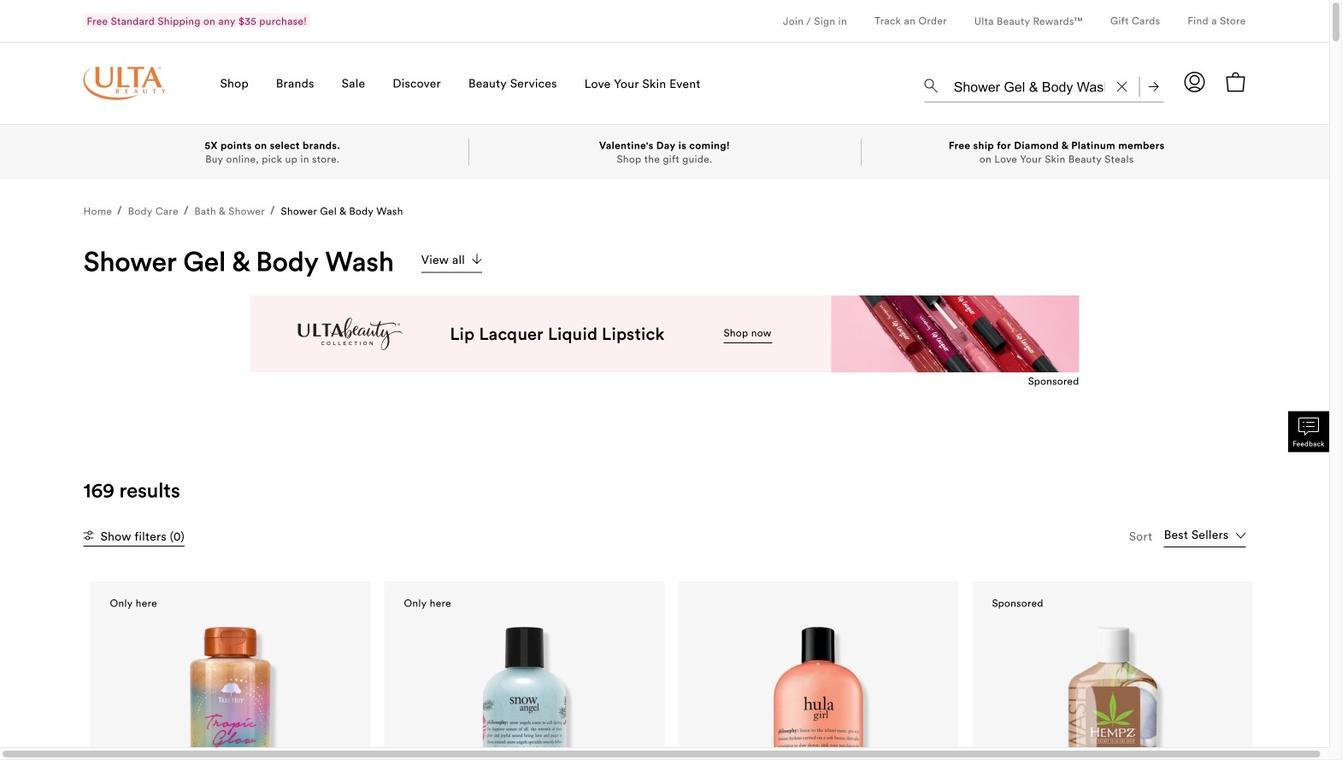 Task type: describe. For each thing, give the bounding box(es) containing it.
log in to your ulta account image
[[1184, 72, 1205, 92]]

philosophy limited edition 3-in-1 shampoo, shower gel, and bubble bath image
[[412, 616, 637, 761]]

hempz limited edition tropical coconut herbal body wash image
[[1000, 616, 1225, 761]]

advertisement element
[[250, 296, 1079, 373]]

0 items in bag image
[[1225, 72, 1246, 92]]

Sort field
[[1164, 527, 1246, 548]]



Task type: vqa. For each thing, say whether or not it's contained in the screenshot.
Philosophy Limited Edition 3-in-1 Shampoo, Shower Gel, and Bubble Bath image
yes



Task type: locate. For each thing, give the bounding box(es) containing it.
tree hut tropic glow sparkling gel wash image
[[118, 616, 343, 761]]

withicon image
[[83, 531, 94, 541]]

withiconright image
[[472, 254, 482, 264]]

submit image
[[1148, 82, 1159, 92]]

Search products and more search field
[[952, 68, 1107, 98]]

philosophy 3-in-1 shampoo, shower gel, and bubble bath image
[[706, 616, 931, 761]]

clear search image
[[1117, 82, 1127, 92]]

None search field
[[924, 65, 1164, 106]]



